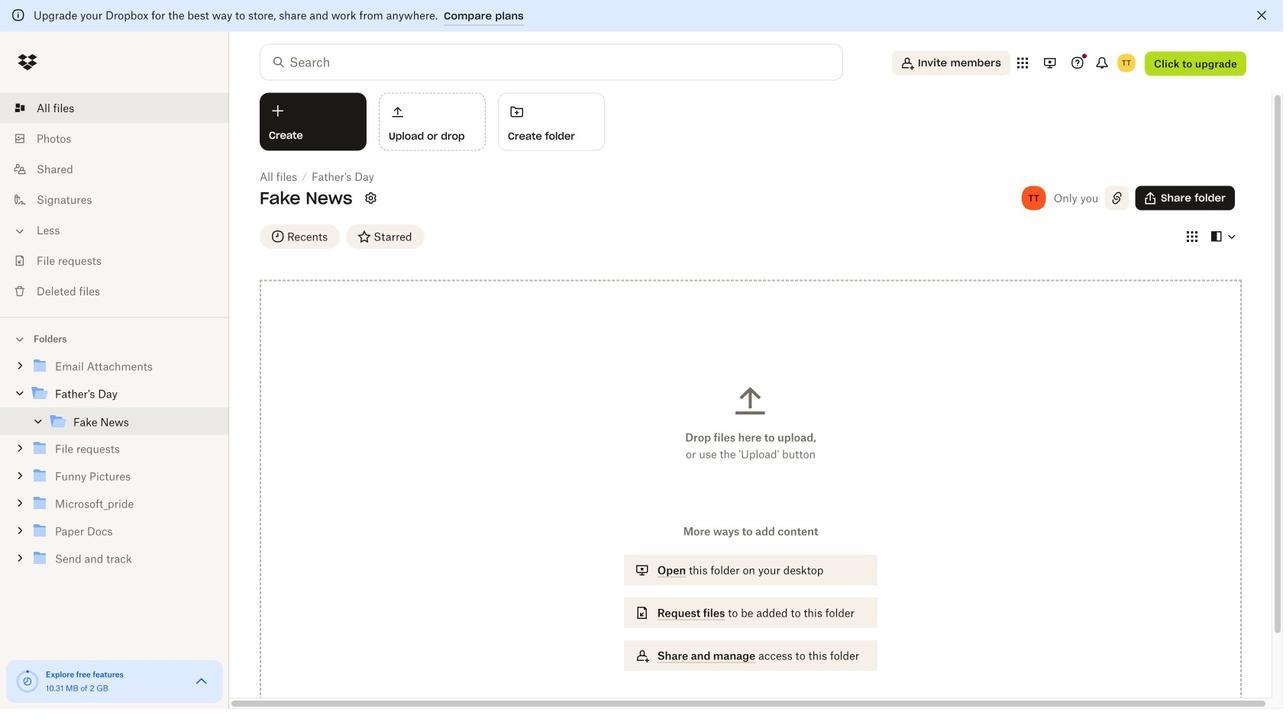 Task type: vqa. For each thing, say whether or not it's contained in the screenshot.
group
yes



Task type: locate. For each thing, give the bounding box(es) containing it.
list item
[[0, 93, 229, 123]]

dropbox image
[[12, 47, 43, 78]]

alert
[[0, 0, 1283, 32]]

quota usage image
[[15, 670, 40, 694]]

list
[[0, 84, 229, 317]]

group
[[0, 350, 229, 584]]



Task type: describe. For each thing, give the bounding box(es) containing it.
less image
[[12, 224, 27, 239]]

folder settings image
[[362, 189, 380, 207]]

quota usage progress bar
[[15, 670, 40, 694]]

Search in folder "Dropbox" text field
[[290, 53, 811, 71]]



